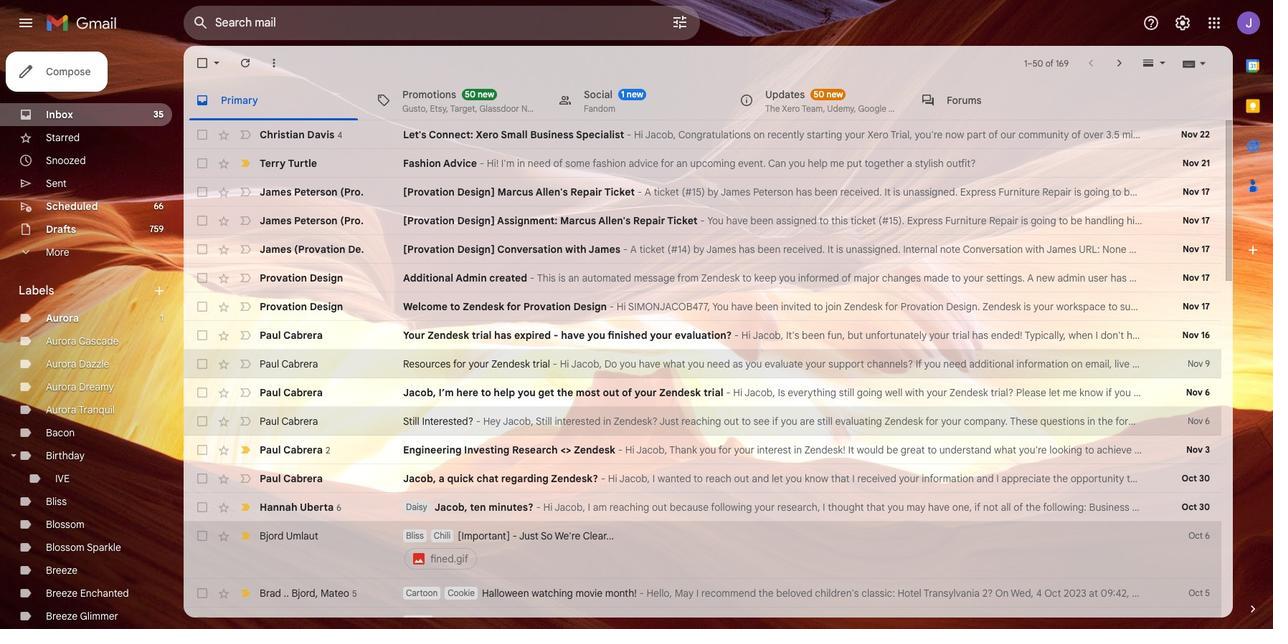 Task type: describe. For each thing, give the bounding box(es) containing it.
1 5 from the left
[[1205, 588, 1210, 599]]

0 vertical spatial on
[[753, 128, 765, 141]]

repair up settings.
[[989, 214, 1018, 227]]

birthday
[[46, 450, 85, 463]]

1 horizontal spatial furniture
[[999, 186, 1040, 199]]

engineering investing research <> zendesk - hi jacob, thank you for your interest in zendesk! it would be great to understand what you're looking to achieve with us, and share some best p
[[403, 444, 1273, 457]]

ended!
[[991, 329, 1023, 342]]

1 horizontal spatial you're
[[1019, 444, 1047, 457]]

2 horizontal spatial 50
[[1033, 58, 1043, 68]]

on
[[995, 587, 1009, 600]]

trial down the evaluation?
[[704, 387, 723, 400]]

1 oct 30 from the top
[[1182, 473, 1210, 484]]

0 vertical spatial an
[[676, 157, 688, 170]]

2 horizontal spatial need
[[943, 358, 967, 371]]

with left cu
[[1243, 301, 1262, 313]]

0 horizontal spatial bjord
[[260, 530, 284, 543]]

9
[[1205, 359, 1210, 369]]

is
[[778, 387, 785, 400]]

0 vertical spatial received.
[[840, 186, 882, 199]]

0 horizontal spatial allen's
[[536, 186, 568, 199]]

0 horizontal spatial received.
[[783, 243, 825, 256]]

to right welcome
[[450, 301, 460, 313]]

hi up advice in the top of the page
[[634, 128, 643, 141]]

zendesk down admin
[[463, 301, 504, 313]]

trial?
[[991, 387, 1014, 400]]

your right well
[[927, 387, 947, 400]]

9 row from the top
[[184, 350, 1273, 379]]

peterson for [provation design] assignment: marcus allen's repair ticket
[[294, 214, 338, 227]]

blossom for blossom sparkle
[[46, 542, 84, 554]]

hi left thank
[[625, 444, 634, 457]]

nov for cu
[[1183, 301, 1199, 312]]

reach
[[705, 473, 732, 486]]

i left thought
[[823, 501, 825, 514]]

finished
[[608, 329, 647, 342]]

0 horizontal spatial his
[[1127, 214, 1140, 227]]

1 jeremy from the left
[[260, 616, 293, 629]]

2 horizontal spatial going
[[1084, 186, 1110, 199]]

1 here from the left
[[456, 387, 478, 400]]

best, jeremy
[[746, 616, 807, 629]]

1 vertical spatial just
[[519, 530, 538, 543]]

to left reach
[[694, 473, 703, 486]]

row containing hannah uberta
[[184, 493, 1273, 522]]

oct 5
[[1189, 588, 1210, 599]]

0 horizontal spatial need
[[528, 157, 551, 170]]

0 vertical spatial support
[[1120, 301, 1156, 313]]

breeze for breeze enchanted
[[46, 587, 78, 600]]

17 for with
[[1202, 301, 1210, 312]]

1 vertical spatial express
[[907, 214, 943, 227]]

any
[[1158, 387, 1174, 400]]

well
[[885, 387, 903, 400]]

james peterson (pro. for [provation design] marcus allen's repair ticket
[[260, 186, 364, 199]]

row containing terry turtle
[[184, 149, 1221, 178]]

0 vertical spatial let
[[1049, 387, 1060, 400]]

chat,
[[1132, 358, 1155, 371]]

oct 6
[[1189, 531, 1210, 542]]

0 horizontal spatial unassigned.
[[846, 243, 901, 256]]

jeremy miller
[[260, 616, 320, 629]]

jacob, left thank
[[636, 444, 667, 457]]

going for trial?
[[857, 387, 882, 400]]

james down event.
[[721, 186, 750, 199]]

fun,
[[827, 329, 845, 342]]

0 horizontal spatial ticket
[[604, 186, 635, 199]]

jacob, left is
[[744, 387, 775, 400]]

and up not
[[977, 473, 994, 486]]

1 vertical spatial be
[[1071, 214, 1082, 227]]

- down the (#15)
[[700, 214, 705, 227]]

1 vertical spatial let
[[772, 473, 783, 486]]

to left keep
[[742, 272, 752, 285]]

these
[[1010, 415, 1038, 428]]

1 vertical spatial handling
[[1085, 214, 1124, 227]]

2 conversation from the left
[[963, 243, 1023, 256]]

research,
[[777, 501, 820, 514]]

0 vertical spatial questions
[[1177, 387, 1221, 400]]

can
[[768, 157, 786, 170]]

to right want
[[1215, 501, 1224, 514]]

aurora for aurora dreamy
[[46, 381, 76, 394]]

your up typically, at the right bottom
[[1034, 301, 1054, 313]]

6 inside hannah uberta 6
[[337, 502, 341, 513]]

for up reach
[[719, 444, 732, 457]]

welcome to zendesk for provation design - hi simonjacob477, you have been invited to join zendesk for provation design. zendesk is your workspace to support and communicate with cu
[[403, 301, 1273, 313]]

2 horizontal spatial bjord
[[1132, 587, 1156, 600]]

design] for conversation
[[457, 243, 495, 256]]

to up admin
[[1059, 214, 1068, 227]]

paul cabrera 2
[[260, 444, 330, 457]]

1 horizontal spatial zendesk?
[[614, 415, 658, 428]]

zendesk down major in the top of the page
[[844, 301, 883, 313]]

0 horizontal spatial marcus
[[497, 186, 533, 199]]

have up the evaluation?
[[731, 301, 753, 313]]

blossom sparkle
[[46, 542, 121, 554]]

jacob, up advice in the top of the page
[[645, 128, 676, 141]]

oct down "oct 5"
[[1188, 617, 1203, 628]]

0 vertical spatial repair.
[[1239, 186, 1267, 199]]

have right may
[[928, 501, 950, 514]]

drafts
[[46, 223, 76, 236]]

cascade
[[79, 335, 119, 348]]

0 horizontal spatial that
[[831, 473, 850, 486]]

nov 17 for with
[[1183, 301, 1210, 312]]

workspace
[[1056, 301, 1106, 313]]

hi up as
[[741, 329, 751, 342]]

0 vertical spatial ticket
[[654, 186, 679, 199]]

1 vertical spatial marcus
[[560, 214, 596, 227]]

turtle
[[288, 157, 317, 170]]

trial up get at the bottom left of the page
[[533, 358, 550, 371]]

drafts link
[[46, 223, 76, 236]]

0 vertical spatial a
[[645, 186, 651, 199]]

design] for marcus
[[457, 186, 495, 199]]

[provation for [provation design] marcus allen's repair ticket - a ticket (#15) by james peterson has been received. it is unassigned. express furniture repair is going to be handling his armchair repair. c
[[403, 186, 455, 199]]

messaging,
[[1158, 358, 1210, 371]]

(#15)
[[682, 186, 705, 199]]

cell inside row
[[403, 529, 1150, 572]]

(provation
[[294, 243, 345, 256]]

cookie
[[448, 588, 475, 599]]

paul for jacob, i'm here to help you get the most out of your zendesk trial - hi jacob, is everything still going well with your zendesk trial? please let me know if you have any questions - i'm here t
[[260, 387, 281, 400]]

0 vertical spatial umlaut
[[286, 530, 318, 543]]

evaluate
[[765, 358, 803, 371]]

typically,
[[1025, 329, 1066, 342]]

1 horizontal spatial 4
[[1036, 587, 1042, 600]]

i left am
[[588, 501, 590, 514]]

is up settings.
[[1021, 214, 1028, 227]]

outfit?
[[946, 157, 976, 170]]

primary tab
[[184, 80, 364, 120]]

below
[[1139, 415, 1167, 428]]

together
[[865, 157, 904, 170]]

terry
[[260, 157, 286, 170]]

you right keep
[[779, 272, 796, 285]]

account
[[1221, 272, 1258, 285]]

of right all
[[1014, 501, 1023, 514]]

step
[[1252, 128, 1272, 141]]

bowling
[[438, 616, 473, 629]]

1 horizontal spatial bjord
[[291, 587, 315, 600]]

row containing brad
[[184, 580, 1273, 608]]

brad .. bjord , mateo 5
[[260, 587, 357, 600]]

0 horizontal spatial be
[[886, 444, 898, 457]]

settings image
[[1174, 14, 1191, 32]]

regarding
[[501, 473, 549, 486]]

- left is
[[726, 387, 731, 400]]

you left may
[[887, 501, 904, 514]]

movie
[[576, 587, 603, 600]]

is up url:
[[1074, 186, 1081, 199]]

here's
[[1212, 128, 1241, 141]]

50 for updates
[[814, 89, 824, 99]]

support image
[[1143, 14, 1160, 32]]

main menu image
[[17, 14, 34, 32]]

new for updates
[[826, 89, 843, 99]]

james up james (provation de.
[[260, 214, 292, 227]]

nov for back
[[1182, 330, 1199, 341]]

thought
[[828, 501, 864, 514]]

trial left expired
[[472, 329, 492, 342]]

0 vertical spatial by
[[708, 186, 719, 199]]

repair down fashion
[[570, 186, 602, 199]]

toggle split pane mode image
[[1141, 56, 1155, 70]]

0 vertical spatial it
[[885, 186, 891, 199]]

1 i'm from the left
[[439, 387, 454, 400]]

oct down "nov 3"
[[1182, 473, 1197, 484]]

jacob, left wanted
[[619, 473, 650, 486]]

design.
[[946, 301, 980, 313]]

1 vertical spatial me
[[1063, 387, 1077, 400]]

0 vertical spatial reaching
[[681, 415, 721, 428]]

nov 6 for align
[[1188, 416, 1210, 427]]

4 row from the top
[[184, 207, 1273, 235]]

1 vertical spatial from
[[1175, 329, 1196, 342]]

0 vertical spatial express
[[960, 186, 996, 199]]

- right minutes?
[[536, 501, 541, 514]]

ive
[[55, 473, 70, 486]]

design for additional admin created - this is an automated message from zendesk to keep you informed of major changes made to your settings. a new admin user has been added to your account by 
[[310, 272, 343, 285]]

Search mail text field
[[215, 16, 631, 30]]

fashion advice - hi! i'm in need of some fashion advice for an upcoming event. can you help me put together a stylish outfit?
[[403, 157, 976, 170]]

to left this on the right of page
[[819, 214, 829, 227]]

blossom for blossom link
[[46, 519, 84, 531]]

2 xero from the left
[[867, 128, 888, 141]]

2 horizontal spatial by
[[1261, 272, 1272, 285]]

fashion
[[403, 157, 441, 170]]

aurora tranquil link
[[46, 404, 115, 417]]

gmail image
[[46, 9, 124, 37]]

1 xero from the left
[[476, 128, 499, 141]]

don't
[[1101, 329, 1124, 342]]

0 horizontal spatial if
[[772, 415, 778, 428]]

1 vertical spatial repair.
[[1186, 214, 1214, 227]]

0 horizontal spatial a
[[630, 243, 637, 256]]

minutes?
[[489, 501, 534, 514]]

t
[[1270, 387, 1273, 400]]

to up hey on the left
[[481, 387, 491, 400]]

birthday link
[[46, 450, 85, 463]]

- left hey on the left
[[476, 415, 481, 428]]

- right expired
[[554, 329, 558, 342]]

1 vertical spatial business
[[1089, 501, 1130, 514]]

1 vertical spatial bliss
[[406, 531, 424, 542]]

with up automated
[[565, 243, 587, 256]]

go
[[1265, 501, 1273, 514]]

part
[[967, 128, 986, 141]]

1 horizontal spatial that
[[866, 501, 885, 514]]

row containing bjord umlaut
[[184, 522, 1221, 580]]

hi left do
[[560, 358, 569, 371]]

to right great
[[928, 444, 937, 457]]

3 row from the top
[[184, 178, 1273, 207]]

- down automated
[[609, 301, 614, 313]]

promotions, 50 new messages, tab
[[365, 80, 546, 120]]

sent link
[[46, 177, 67, 190]]

provation design for additional admin created
[[260, 272, 343, 285]]

james right (#14)
[[706, 243, 736, 256]]

zendesk up great
[[885, 415, 923, 428]]

month!
[[605, 587, 637, 600]]

1 vertical spatial help
[[494, 387, 515, 400]]

5 inside brad .. bjord , mateo 5
[[352, 588, 357, 599]]

i left "received"
[[852, 473, 855, 486]]

your right resources
[[469, 358, 489, 371]]

jacob, down resources
[[403, 387, 436, 400]]

your up design.
[[963, 272, 984, 285]]

0 horizontal spatial an
[[568, 272, 579, 285]]

to right made
[[952, 272, 961, 285]]

8 row from the top
[[184, 321, 1273, 350]]

bliss inside labels navigation
[[46, 496, 67, 509]]

1 vertical spatial questions
[[1040, 415, 1085, 428]]

0 horizontal spatial know
[[805, 473, 829, 486]]

- up automated
[[623, 243, 628, 256]]

evaluation?
[[675, 329, 732, 342]]

recommend
[[701, 587, 756, 600]]

to right looking
[[1085, 444, 1094, 457]]

0 vertical spatial handling
[[1138, 186, 1177, 199]]

1 vertical spatial a
[[907, 157, 912, 170]]

paul cabrera for your zendesk trial has expired - have you finished your evaluation?
[[260, 329, 323, 342]]

1 vertical spatial what
[[994, 444, 1016, 457]]

your up put
[[845, 128, 865, 141]]

have down event.
[[726, 214, 748, 227]]

brad
[[260, 587, 281, 600]]

0 horizontal spatial you're
[[915, 128, 943, 141]]

of left 169
[[1045, 58, 1054, 68]]

17 for been
[[1202, 273, 1210, 283]]

1 vertical spatial ticket
[[667, 214, 698, 227]]

oct left 2023
[[1044, 587, 1061, 600]]

jacob, up the we're
[[555, 501, 585, 514]]

is up typically, at the right bottom
[[1024, 301, 1031, 313]]

cabrera for your zendesk trial has expired - have you finished your evaluation? - hi jacob, it's been fun, but unfortunately your trial has ended! typically, when i don't hear back from someone it mean
[[283, 329, 323, 342]]

2 vertical spatial if
[[975, 501, 981, 514]]

hi up clear...
[[608, 473, 617, 486]]

jacob, left it's
[[753, 329, 783, 342]]

7 row from the top
[[184, 293, 1273, 321]]

0 vertical spatial you
[[707, 214, 724, 227]]

paul for resources for your zendesk trial - hi jacob, do you have what you need as you evaluate your support channels? if you need additional information on email, live chat, messaging, voice, or self-
[[260, 358, 279, 371]]

1 horizontal spatial it
[[848, 444, 854, 457]]

0 vertical spatial just
[[659, 415, 679, 428]]

1 horizontal spatial unassigned.
[[903, 186, 958, 199]]

50 for promotions
[[465, 89, 476, 99]]

more button
[[0, 241, 172, 264]]

jacob, right hey on the left
[[503, 415, 534, 428]]

your down simonjacob477,
[[650, 329, 672, 342]]

for down the created
[[507, 301, 521, 313]]

0 vertical spatial know
[[1079, 387, 1103, 400]]

interested
[[555, 415, 601, 428]]

2 horizontal spatial ticket
[[1151, 243, 1178, 256]]

cu
[[1264, 301, 1273, 313]]

out left because
[[652, 501, 667, 514]]

daisy
[[406, 502, 427, 513]]

received
[[857, 473, 896, 486]]

1 vertical spatial ticket
[[851, 214, 876, 227]]

but
[[848, 329, 863, 342]]

(#15).
[[879, 214, 905, 227]]

process
[[1132, 501, 1168, 514]]

breeze for breeze link
[[46, 564, 78, 577]]

0 horizontal spatial a
[[439, 473, 445, 486]]

with left 'us,'
[[1134, 444, 1154, 457]]

1 for 1
[[160, 313, 164, 323]]

it
[[1243, 329, 1249, 342]]

0 horizontal spatial on
[[622, 616, 633, 629]]

4 inside christian davis 4
[[337, 129, 342, 140]]

1 horizontal spatial some
[[1220, 444, 1244, 457]]

advanced search options image
[[666, 8, 694, 37]]

jacob, left do
[[571, 358, 602, 371]]

1 horizontal spatial need
[[707, 358, 730, 371]]

0 vertical spatial if
[[1106, 387, 1112, 400]]

terry turtle
[[260, 157, 317, 170]]

hannah
[[260, 501, 297, 514]]

search mail image
[[188, 10, 214, 36]]

oct up oct 4
[[1189, 588, 1203, 599]]

you right thank
[[700, 444, 716, 457]]

1 horizontal spatial information
[[1017, 358, 1069, 371]]

updates, 50 new messages, tab
[[728, 80, 909, 120]]

nov left 22
[[1181, 129, 1198, 140]]

zendesk up thank
[[659, 387, 701, 400]]

to left join
[[814, 301, 823, 313]]

paul cabrera for jacob, i'm here to help you get the most out of your zendesk trial
[[260, 387, 323, 400]]

hi!
[[487, 157, 499, 170]]

i right may
[[696, 587, 699, 600]]

labels heading
[[19, 284, 152, 298]]

classic:
[[862, 587, 895, 600]]

snoozed link
[[46, 154, 86, 167]]

2 still from the left
[[536, 415, 552, 428]]

design for welcome to zendesk for provation design - hi simonjacob477, you have been invited to join zendesk for provation design. zendesk is your workspace to support and communicate with cu
[[310, 301, 343, 313]]

1 conversation from the left
[[497, 243, 563, 256]]

1 vertical spatial by
[[693, 243, 704, 256]]

hear
[[1127, 329, 1148, 342]]

to up 'don't'
[[1108, 301, 1118, 313]]

1 horizontal spatial help
[[808, 157, 828, 170]]

opportunity
[[1071, 473, 1124, 486]]

row containing christian davis
[[184, 120, 1273, 149]]

to left see
[[742, 415, 751, 428]]

0 vertical spatial me
[[830, 157, 844, 170]]

going for armchair
[[1031, 214, 1056, 227]]

50 new for promotions
[[465, 89, 494, 99]]

may
[[675, 587, 694, 600]]

aurora for aurora cascade
[[46, 335, 76, 348]]

0 vertical spatial be
[[1124, 186, 1136, 199]]

of left major in the top of the page
[[842, 272, 851, 285]]

0 horizontal spatial what
[[663, 358, 685, 371]]

2 vertical spatial ticket
[[639, 243, 665, 256]]

0 horizontal spatial furniture
[[945, 214, 987, 227]]

jacob, left the ten
[[434, 501, 467, 514]]

nov 17 for his
[[1183, 186, 1210, 197]]

2 horizontal spatial me
[[1212, 415, 1226, 428]]

1 horizontal spatial his
[[1180, 186, 1193, 199]]

have down finished
[[639, 358, 661, 371]]

cartoon
[[406, 588, 438, 599]]

🎳 image
[[734, 617, 746, 630]]

2 here from the left
[[1247, 387, 1268, 400]]

- left hey,
[[476, 616, 480, 629]]

you left are
[[781, 415, 797, 428]]

nov for armchair
[[1183, 186, 1199, 197]]

the for jacob, a quick chat regarding zendesk? - hi jacob, i wanted to reach out and let you know that i received your information and i appreciate the opportunity to potentially work with you. unfo
[[1053, 473, 1068, 486]]

nov 22
[[1181, 129, 1210, 140]]

simonjacob477,
[[628, 301, 710, 313]]

0 horizontal spatial business
[[530, 128, 574, 141]]

to left "align"
[[1229, 415, 1238, 428]]

[important] - just so we're clear...
[[458, 530, 614, 543]]

specialist
[[576, 128, 624, 141]]

for up unfortunately
[[885, 301, 898, 313]]

been left assigned
[[750, 214, 774, 227]]

hi down as
[[733, 387, 742, 400]]

cabrera for jacob, a quick chat regarding zendesk? - hi jacob, i wanted to reach out and let you know that i received your information and i appreciate the opportunity to potentially work with you. unfo
[[283, 473, 323, 486]]

zendesk left keep
[[701, 272, 740, 285]]

1 horizontal spatial umlaut
[[1158, 587, 1191, 600]]

advice
[[629, 157, 658, 170]]

starred link
[[46, 131, 80, 144]]

2 vertical spatial a
[[1027, 272, 1034, 285]]

row containing jeremy miller
[[184, 608, 1221, 630]]

nov 17 for been
[[1183, 273, 1210, 283]]

unfo
[[1256, 473, 1273, 486]]

james peterson (pro. for [provation design] assignment: marcus allen's repair ticket
[[260, 214, 364, 227]]

more
[[46, 246, 69, 259]]

of right most
[[622, 387, 632, 400]]

this
[[831, 214, 848, 227]]

nov 17 for could
[[1183, 215, 1210, 226]]

[important]
[[458, 530, 510, 543]]

most
[[576, 387, 600, 400]]

in right interest
[[794, 444, 802, 457]]

aurora for the aurora 'link'
[[46, 312, 79, 325]]



Task type: locate. For each thing, give the bounding box(es) containing it.
the for daisy jacob, ten minutes? - hi jacob, i am reaching out because following your research, i thought that you may have one, if not all of the following: business process you want to improve go
[[1026, 501, 1041, 514]]

3 breeze from the top
[[46, 610, 78, 623]]

by
[[708, 186, 719, 199], [693, 243, 704, 256], [1261, 272, 1272, 285]]

5 17 from the top
[[1202, 301, 1210, 312]]

16 row from the top
[[184, 580, 1273, 608]]

1 30 from the top
[[1199, 473, 1210, 484]]

1 50 new from the left
[[465, 89, 494, 99]]

you left get at the bottom left of the page
[[518, 387, 536, 400]]

2 nov 17 from the top
[[1183, 215, 1210, 226]]

want
[[1190, 501, 1212, 514]]

30 down share
[[1199, 473, 1210, 484]]

ticket up (#14)
[[667, 214, 698, 227]]

trial down design.
[[952, 329, 970, 342]]

aurora for aurora dazzle
[[46, 358, 76, 371]]

1 paul from the top
[[260, 329, 281, 342]]

community
[[1018, 128, 1069, 141]]

2 vertical spatial on
[[622, 616, 633, 629]]

0 horizontal spatial some
[[565, 157, 590, 170]]

a
[[645, 186, 651, 199], [630, 243, 637, 256], [1027, 272, 1034, 285]]

is right this
[[558, 272, 566, 285]]

0 vertical spatial still
[[839, 387, 854, 400]]

0 horizontal spatial 5
[[352, 588, 357, 599]]

row up thank
[[184, 407, 1273, 436]]

1 horizontal spatial 50
[[814, 89, 824, 99]]

3 nov 17 from the top
[[1183, 244, 1210, 255]]

tranquil
[[78, 404, 115, 417]]

3
[[1205, 445, 1210, 455]]

promotions
[[402, 88, 456, 101]]

6 paul from the top
[[260, 473, 281, 486]]

0 horizontal spatial still
[[817, 415, 833, 428]]

1 still from the left
[[403, 415, 419, 428]]

1 horizontal spatial know
[[1079, 387, 1103, 400]]

peterson down turtle
[[294, 186, 338, 199]]

0 horizontal spatial bliss
[[46, 496, 67, 509]]

0 horizontal spatial handling
[[1085, 214, 1124, 227]]

4 aurora from the top
[[46, 381, 76, 394]]

cabrera for jacob, i'm here to help you get the most out of your zendesk trial - hi jacob, is everything still going well with your zendesk trial? please let me know if you have any questions - i'm here t
[[283, 387, 323, 400]]

1
[[1024, 58, 1027, 68], [621, 89, 625, 99], [160, 313, 164, 323]]

1 nov 17 from the top
[[1183, 186, 1210, 197]]

from down (#14)
[[677, 272, 699, 285]]

0 horizontal spatial by
[[693, 243, 704, 256]]

17 up 'communicate' at the top of the page
[[1202, 273, 1210, 283]]

on left email,
[[1071, 358, 1083, 371]]

6 row from the top
[[184, 264, 1273, 293]]

1 vertical spatial some
[[1220, 444, 1244, 457]]

paul cabrera for resources for your zendesk trial
[[260, 358, 318, 371]]

1 row from the top
[[184, 120, 1273, 149]]

0 vertical spatial blossom
[[46, 519, 84, 531]]

mateo
[[321, 587, 349, 600]]

13 row from the top
[[184, 465, 1273, 493]]

2 paul cabrera from the top
[[260, 358, 318, 371]]

bliss left chili
[[406, 531, 424, 542]]

zendesk down expired
[[492, 358, 530, 371]]

1 horizontal spatial what
[[994, 444, 1016, 457]]

0 vertical spatial marcus
[[497, 186, 533, 199]]

achieve
[[1097, 444, 1132, 457]]

you're left now
[[915, 128, 943, 141]]

inbox
[[46, 108, 73, 121]]

chili
[[434, 531, 451, 542]]

,
[[315, 587, 318, 600]]

labels navigation
[[0, 46, 184, 630]]

2 horizontal spatial a
[[1244, 128, 1249, 141]]

0 horizontal spatial xero
[[476, 128, 499, 141]]

1 paul cabrera from the top
[[260, 329, 323, 342]]

3 17 from the top
[[1202, 244, 1210, 255]]

scheduled
[[46, 200, 98, 213]]

(pro. for [provation design] marcus allen's repair ticket
[[340, 186, 364, 199]]

2 breeze from the top
[[46, 587, 78, 600]]

5 paul from the top
[[260, 444, 281, 457]]

2 30 from the top
[[1199, 502, 1210, 513]]

0 vertical spatial (pro.
[[340, 186, 364, 199]]

thursday
[[635, 616, 678, 629]]

2 50 new from the left
[[814, 89, 843, 99]]

4 17 from the top
[[1202, 273, 1210, 283]]

to right the "added"
[[1187, 272, 1196, 285]]

10 row from the top
[[184, 379, 1273, 407]]

fashion
[[593, 157, 626, 170]]

- hey, who wants to go bowling on thursday after work?
[[473, 616, 734, 629]]

great
[[901, 444, 925, 457]]

0 vertical spatial his
[[1180, 186, 1193, 199]]

been left the "added"
[[1129, 272, 1152, 285]]

communicate
[[1178, 301, 1240, 313]]

2 jeremy from the left
[[774, 616, 807, 629]]

more image
[[267, 56, 281, 70]]

design]
[[457, 186, 495, 199], [457, 214, 495, 227], [457, 243, 495, 256]]

2 vertical spatial it
[[848, 444, 854, 457]]

0 vertical spatial breeze
[[46, 564, 78, 577]]

tab list
[[1233, 46, 1273, 578], [184, 80, 1233, 120]]

1 horizontal spatial marcus
[[560, 214, 596, 227]]

1 horizontal spatial conversation
[[963, 243, 1023, 256]]

1 for 1 new
[[621, 89, 625, 99]]

paul
[[260, 329, 281, 342], [260, 358, 279, 371], [260, 387, 281, 400], [260, 415, 279, 428], [260, 444, 281, 457], [260, 473, 281, 486]]

1 breeze from the top
[[46, 564, 78, 577]]

1 (pro. from the top
[[340, 186, 364, 199]]

all
[[1001, 501, 1011, 514]]

has
[[796, 186, 812, 199], [739, 243, 755, 256], [1111, 272, 1127, 285], [494, 329, 512, 342], [972, 329, 988, 342]]

support up hear
[[1120, 301, 1156, 313]]

None search field
[[184, 6, 700, 40]]

cabrera for resources for your zendesk trial - hi jacob, do you have what you need as you evaluate your support channels? if you need additional information on email, live chat, messaging, voice, or self-
[[281, 358, 318, 371]]

(pro. for [provation design] assignment: marcus allen's repair ticket
[[340, 214, 364, 227]]

- left hello,
[[639, 587, 644, 600]]

nov for you
[[1183, 215, 1199, 226]]

with right well
[[905, 387, 924, 400]]

dreamy
[[79, 381, 114, 394]]

0 vertical spatial unassigned.
[[903, 186, 958, 199]]

appreciate
[[1001, 473, 1050, 486]]

repair.
[[1239, 186, 1267, 199], [1186, 214, 1214, 227]]

None checkbox
[[195, 214, 209, 228], [195, 242, 209, 257], [195, 386, 209, 400], [195, 443, 209, 458], [195, 501, 209, 515], [195, 529, 209, 544], [195, 615, 209, 630], [195, 214, 209, 228], [195, 242, 209, 257], [195, 386, 209, 400], [195, 443, 209, 458], [195, 501, 209, 515], [195, 529, 209, 544], [195, 615, 209, 630]]

17 down 21
[[1202, 186, 1210, 197]]

from left 16
[[1175, 329, 1196, 342]]

1 vertical spatial received.
[[783, 243, 825, 256]]

nov right will
[[1188, 416, 1203, 427]]

paul for your zendesk trial has expired - have you finished your evaluation? - hi jacob, it's been fun, but unfortunately your trial has ended! typically, when i don't hear back from someone it mean
[[260, 329, 281, 342]]

0 vertical spatial bliss
[[46, 496, 67, 509]]

row
[[184, 120, 1273, 149], [184, 149, 1221, 178], [184, 178, 1273, 207], [184, 207, 1273, 235], [184, 235, 1273, 264], [184, 264, 1273, 293], [184, 293, 1273, 321], [184, 321, 1273, 350], [184, 350, 1273, 379], [184, 379, 1273, 407], [184, 407, 1273, 436], [184, 436, 1273, 465], [184, 465, 1273, 493], [184, 493, 1273, 522], [184, 522, 1221, 580], [184, 580, 1273, 608], [184, 608, 1221, 630]]

1 horizontal spatial a
[[907, 157, 912, 170]]

ten
[[470, 501, 486, 514]]

nov down 'nov 21'
[[1183, 186, 1199, 197]]

paul for still interested? - hey jacob, still interested in zendesk? just reaching out to see if you are still evaluating zendesk for your company. these questions in the form below will allow me to align yo
[[260, 415, 279, 428]]

0 horizontal spatial repair.
[[1186, 214, 1214, 227]]

tab list containing promotions
[[184, 80, 1233, 120]]

p
[[1270, 444, 1273, 457]]

james
[[260, 186, 292, 199], [721, 186, 750, 199], [260, 214, 292, 227], [260, 243, 292, 256], [589, 243, 620, 256], [706, 243, 736, 256], [1047, 243, 1077, 256]]

nov 17 for requester
[[1183, 244, 1210, 255]]

breeze for breeze glimmer
[[46, 610, 78, 623]]

repair. left could
[[1186, 214, 1214, 227]]

nov 21
[[1183, 158, 1210, 169]]

50 inside "tab"
[[465, 89, 476, 99]]

still up engineering
[[403, 415, 419, 428]]

note
[[940, 243, 961, 256]]

may
[[907, 501, 926, 514]]

3 paul cabrera from the top
[[260, 387, 323, 400]]

it
[[885, 186, 891, 199], [828, 243, 834, 256], [848, 444, 854, 457]]

glimmer
[[80, 610, 118, 623]]

1 vertical spatial it
[[828, 243, 834, 256]]

[provation for [provation design] assignment: marcus allen's repair ticket - you have been assigned to this ticket (#15). express furniture repair is going to be handling his armchair repair. could you se
[[403, 214, 455, 227]]

ticket left the (#15)
[[654, 186, 679, 199]]

row containing james (provation de.
[[184, 235, 1273, 264]]

me right please
[[1063, 387, 1077, 400]]

1 horizontal spatial from
[[1175, 329, 1196, 342]]

best
[[1247, 444, 1267, 457]]

2 provation design from the top
[[260, 301, 343, 313]]

your
[[845, 128, 865, 141], [963, 272, 984, 285], [1199, 272, 1219, 285], [1034, 301, 1054, 313], [650, 329, 672, 342], [929, 329, 950, 342], [469, 358, 489, 371], [806, 358, 826, 371], [635, 387, 657, 400], [927, 387, 947, 400], [941, 415, 961, 428], [734, 444, 754, 457], [899, 473, 919, 486], [755, 501, 775, 514]]

an right this
[[568, 272, 579, 285]]

1 horizontal spatial a
[[645, 186, 651, 199]]

you down the live
[[1115, 387, 1131, 400]]

row up the (#15)
[[184, 149, 1221, 178]]

conversation down assignment:
[[497, 243, 563, 256]]

1 vertical spatial zendesk?
[[551, 473, 598, 486]]

i'm
[[501, 157, 515, 170]]

i left 'don't'
[[1096, 329, 1098, 342]]

1 vertical spatial 4
[[1036, 587, 1042, 600]]

the right get at the bottom left of the page
[[557, 387, 573, 400]]

aurora up aurora cascade link at the left bottom
[[46, 312, 79, 325]]

17 for could
[[1202, 215, 1210, 226]]

1 vertical spatial blossom
[[46, 542, 84, 554]]

4 paul from the top
[[260, 415, 279, 428]]

breeze down breeze enchanted
[[46, 610, 78, 623]]

1 horizontal spatial reaching
[[681, 415, 721, 428]]

paul cabrera for still interested?
[[260, 415, 318, 428]]

1 horizontal spatial on
[[753, 128, 765, 141]]

children's
[[815, 587, 859, 600]]

our
[[1001, 128, 1016, 141]]

2 oct 30 from the top
[[1182, 502, 1210, 513]]

1 aurora from the top
[[46, 312, 79, 325]]

main content
[[184, 46, 1273, 630]]

50 new for updates
[[814, 89, 843, 99]]

email,
[[1085, 358, 1112, 371]]

row up as
[[184, 321, 1273, 350]]

30 down work
[[1199, 502, 1210, 513]]

handling up none
[[1085, 214, 1124, 227]]

the left beloved
[[759, 587, 774, 600]]

1 inside labels navigation
[[160, 313, 164, 323]]

nov for and
[[1186, 445, 1203, 455]]

2 vertical spatial me
[[1212, 415, 1226, 428]]

1 james peterson (pro. from the top
[[260, 186, 364, 199]]

cabrera
[[283, 329, 323, 342], [281, 358, 318, 371], [283, 387, 323, 400], [281, 415, 318, 428], [283, 444, 323, 457], [283, 473, 323, 486]]

just left the so
[[519, 530, 538, 543]]

2 aurora from the top
[[46, 335, 76, 348]]

furniture up note
[[945, 214, 987, 227]]

1 vertical spatial support
[[828, 358, 864, 371]]

1 vertical spatial on
[[1071, 358, 1083, 371]]

armchair
[[1195, 186, 1236, 199], [1142, 214, 1183, 227]]

4 paul cabrera from the top
[[260, 415, 318, 428]]

12 row from the top
[[184, 436, 1273, 465]]

design] left assignment:
[[457, 214, 495, 227]]

1 horizontal spatial xero
[[867, 128, 888, 141]]

1 horizontal spatial 5
[[1205, 588, 1210, 599]]

- inside cell
[[513, 530, 517, 543]]

information down typically, at the right bottom
[[1017, 358, 1069, 371]]

2 5 from the left
[[352, 588, 357, 599]]

new inside "tab"
[[478, 89, 494, 99]]

3 aurora from the top
[[46, 358, 76, 371]]

1 vertical spatial still
[[817, 415, 833, 428]]

1 vertical spatial provation design
[[260, 301, 343, 313]]

1 horizontal spatial if
[[975, 501, 981, 514]]

2 vertical spatial 1
[[160, 313, 164, 323]]

keep
[[754, 272, 776, 285]]

0 vertical spatial [provation
[[403, 186, 455, 199]]

xero left trial,
[[867, 128, 888, 141]]

aurora cascade link
[[46, 335, 119, 348]]

1 horizontal spatial allen's
[[598, 214, 631, 227]]

1 horizontal spatial jeremy
[[774, 616, 807, 629]]

1 provation design from the top
[[260, 272, 343, 285]]

- left hi! on the top of page
[[480, 157, 484, 170]]

it down "together"
[[885, 186, 891, 199]]

2 vertical spatial [provation
[[403, 243, 455, 256]]

15 row from the top
[[184, 522, 1221, 580]]

1 for 1 50 of 169
[[1024, 58, 1027, 68]]

on left recently
[[753, 128, 765, 141]]

2 row from the top
[[184, 149, 1221, 178]]

1 vertical spatial armchair
[[1142, 214, 1183, 227]]

hi
[[634, 128, 643, 141], [617, 301, 626, 313], [741, 329, 751, 342], [560, 358, 569, 371], [733, 387, 742, 400], [625, 444, 634, 457], [608, 473, 617, 486], [543, 501, 553, 514]]

17 for his
[[1202, 186, 1210, 197]]

0 horizontal spatial information
[[922, 473, 974, 486]]

james up automated
[[589, 243, 620, 256]]

1 vertical spatial unassigned.
[[846, 243, 901, 256]]

row up the evaluation?
[[184, 293, 1273, 321]]

2 horizontal spatial if
[[1106, 387, 1112, 400]]

bjord right the ..
[[291, 587, 315, 600]]

2 (pro. from the top
[[340, 214, 364, 227]]

2 design] from the top
[[457, 214, 495, 227]]

user
[[1088, 272, 1108, 285]]

repair up message
[[633, 214, 665, 227]]

aurora for aurora tranquil
[[46, 404, 76, 417]]

james left url:
[[1047, 243, 1077, 256]]

interest
[[757, 444, 791, 457]]

breeze down breeze link
[[46, 587, 78, 600]]

forums tab
[[909, 80, 1090, 120]]

17 row from the top
[[184, 608, 1221, 630]]

50 left 169
[[1033, 58, 1043, 68]]

2 james peterson (pro. from the top
[[260, 214, 364, 227]]

older image
[[1112, 56, 1127, 70]]

nov 6
[[1186, 387, 1210, 398], [1188, 416, 1210, 427]]

5 paul cabrera from the top
[[260, 473, 323, 486]]

additional
[[403, 272, 453, 285]]

by right account
[[1261, 272, 1272, 285]]

1 vertical spatial design]
[[457, 214, 495, 227]]

2 horizontal spatial a
[[1027, 272, 1034, 285]]

hi up finished
[[617, 301, 626, 313]]

james peterson (pro.
[[260, 186, 364, 199], [260, 214, 364, 227]]

row down because
[[184, 522, 1221, 580]]

me right allow
[[1212, 415, 1226, 428]]

nov left 21
[[1183, 158, 1199, 169]]

nov 9
[[1188, 359, 1210, 369]]

halloween
[[482, 587, 529, 600]]

1 horizontal spatial be
[[1071, 214, 1082, 227]]

0 horizontal spatial let
[[772, 473, 783, 486]]

cell
[[403, 529, 1150, 572]]

that up the daisy jacob, ten minutes? - hi jacob, i am reaching out because following your research, i thought that you may have one, if not all of the following: business process you want to improve go
[[831, 473, 850, 486]]

0 horizontal spatial armchair
[[1142, 214, 1183, 227]]

paul cabrera for jacob, a quick chat regarding zendesk?
[[260, 473, 323, 486]]

2 paul from the top
[[260, 358, 279, 371]]

2 17 from the top
[[1202, 215, 1210, 226]]

hi up the so
[[543, 501, 553, 514]]

none
[[1102, 243, 1127, 256]]

11 row from the top
[[184, 407, 1273, 436]]

0 vertical spatial some
[[565, 157, 590, 170]]

nov for chat,
[[1188, 359, 1203, 369]]

1 vertical spatial 30
[[1199, 502, 1210, 513]]

peterson for [provation design] marcus allen's repair ticket
[[294, 186, 338, 199]]

nov left 16
[[1182, 330, 1199, 341]]

1 horizontal spatial ticket
[[667, 214, 698, 227]]

0 vertical spatial business
[[530, 128, 574, 141]]

1 vertical spatial (pro.
[[340, 214, 364, 227]]

2 i'm from the left
[[1231, 387, 1244, 400]]

the for still interested? - hey jacob, still interested in zendesk? just reaching out to see if you are still evaluating zendesk for your company. these questions in the form below will allow me to align yo
[[1098, 415, 1113, 428]]

is up '(#15).'
[[893, 186, 900, 199]]

nov 6 for any
[[1186, 387, 1210, 398]]

bliss
[[46, 496, 67, 509], [406, 531, 424, 542]]

starred
[[46, 131, 80, 144]]

50 inside tab
[[814, 89, 824, 99]]

aurora down the aurora 'link'
[[46, 335, 76, 348]]

marcus right assignment:
[[560, 214, 596, 227]]

social, one new message, tab
[[547, 80, 727, 120]]

that down "received"
[[866, 501, 885, 514]]

1 vertical spatial reaching
[[610, 501, 649, 514]]

help up hey on the left
[[494, 387, 515, 400]]

0 horizontal spatial conversation
[[497, 243, 563, 256]]

design] for assignment:
[[457, 214, 495, 227]]

1 inside social, one new message, tab
[[621, 89, 625, 99]]

3 [provation from the top
[[403, 243, 455, 256]]

your up everything
[[806, 358, 826, 371]]

0 horizontal spatial from
[[677, 272, 699, 285]]

been up keep
[[758, 243, 781, 256]]

bacon
[[46, 427, 75, 440]]

50 new inside tab
[[814, 89, 843, 99]]

james down terry
[[260, 186, 292, 199]]

2 horizontal spatial be
[[1124, 186, 1136, 199]]

2 [provation from the top
[[403, 214, 455, 227]]

2 horizontal spatial 4
[[1205, 617, 1210, 628]]

1 horizontal spatial still
[[536, 415, 552, 428]]

nov for jame
[[1183, 244, 1199, 255]]

nov down #14 at the top
[[1183, 273, 1199, 283]]

14 row from the top
[[184, 493, 1273, 522]]

1 design] from the top
[[457, 186, 495, 199]]

1 horizontal spatial me
[[1063, 387, 1077, 400]]

17 for requester
[[1202, 244, 1210, 255]]

if
[[916, 358, 922, 371]]

breeze down 'blossom sparkle' link
[[46, 564, 78, 577]]

5 aurora from the top
[[46, 404, 76, 417]]

out right most
[[603, 387, 619, 400]]

select input tool image
[[1199, 58, 1207, 69]]

main content containing promotions
[[184, 46, 1273, 630]]

i'm down or
[[1231, 387, 1244, 400]]

nov 3
[[1186, 445, 1210, 455]]

50 new inside "tab"
[[465, 89, 494, 99]]

need right i'm
[[528, 157, 551, 170]]

you're
[[915, 128, 943, 141], [1019, 444, 1047, 457]]

1 blossom from the top
[[46, 519, 84, 531]]

row down (#14)
[[184, 264, 1273, 293]]

added
[[1155, 272, 1184, 285]]

2 horizontal spatial on
[[1071, 358, 1083, 371]]

0 horizontal spatial umlaut
[[286, 530, 318, 543]]

5 row from the top
[[184, 235, 1273, 264]]

investing
[[464, 444, 509, 457]]

new for social
[[627, 89, 643, 99]]

1 vertical spatial you
[[712, 301, 729, 313]]

nov up the nov 16
[[1183, 301, 1199, 312]]

0 vertical spatial provation design
[[260, 272, 343, 285]]

yo
[[1265, 415, 1273, 428]]

1 horizontal spatial armchair
[[1195, 186, 1236, 199]]

still right are
[[817, 415, 833, 428]]

have left any
[[1134, 387, 1155, 400]]

xero
[[476, 128, 499, 141], [867, 128, 888, 141]]

the right all
[[1026, 501, 1041, 514]]

22
[[1200, 129, 1210, 140]]

me
[[830, 157, 844, 170], [1063, 387, 1077, 400], [1212, 415, 1226, 428]]

2 vertical spatial going
[[857, 387, 882, 400]]

compose button
[[6, 52, 108, 92]]

3 paul from the top
[[260, 387, 281, 400]]

see
[[753, 415, 770, 428]]

2 vertical spatial breeze
[[46, 610, 78, 623]]

unfortunately
[[865, 329, 927, 342]]

nov for me
[[1186, 387, 1203, 398]]

voice,
[[1212, 358, 1239, 371]]

[provation for [provation design] conversation with james - a ticket (#14) by james has been received. it is unassigned. internal note conversation with james url: none new ticket #14 requester jame
[[403, 243, 455, 256]]

has left expired
[[494, 329, 512, 342]]

1 horizontal spatial 1
[[621, 89, 625, 99]]

chat
[[477, 473, 499, 486]]

None checkbox
[[195, 56, 209, 70], [195, 128, 209, 142], [195, 156, 209, 171], [195, 185, 209, 199], [195, 271, 209, 285], [195, 300, 209, 314], [195, 328, 209, 343], [195, 357, 209, 372], [195, 415, 209, 429], [195, 472, 209, 486], [195, 587, 209, 601], [195, 56, 209, 70], [195, 128, 209, 142], [195, 156, 209, 171], [195, 185, 209, 199], [195, 271, 209, 285], [195, 300, 209, 314], [195, 328, 209, 343], [195, 357, 209, 372], [195, 415, 209, 429], [195, 472, 209, 486], [195, 587, 209, 601]]

1 horizontal spatial going
[[1031, 214, 1056, 227]]

hotel
[[898, 587, 921, 600]]

cabrera for still interested? - hey jacob, still interested in zendesk? just reaching out to see if you are still evaluating zendesk for your company. these questions in the form below will allow me to align yo
[[281, 415, 318, 428]]

furniture
[[999, 186, 1040, 199], [945, 214, 987, 227]]

1 17 from the top
[[1202, 186, 1210, 197]]

the
[[557, 387, 573, 400], [1098, 415, 1113, 428], [1053, 473, 1068, 486], [1026, 501, 1041, 514], [759, 587, 774, 600]]

5 nov 17 from the top
[[1183, 301, 1210, 312]]

i left appreciate
[[996, 473, 999, 486]]

30
[[1199, 473, 1210, 484], [1199, 502, 1210, 513]]

provation design for welcome to zendesk for provation design
[[260, 301, 343, 313]]

has left ended!
[[972, 329, 988, 342]]

james left (provation
[[260, 243, 292, 256]]

16
[[1201, 330, 1210, 341]]

peterson down can
[[753, 186, 793, 199]]

tab list inside main content
[[184, 80, 1233, 120]]

zendesk right <>
[[574, 444, 615, 457]]

<>
[[560, 444, 571, 457]]

a up message
[[630, 243, 637, 256]]

3 design] from the top
[[457, 243, 495, 256]]

-
[[627, 128, 631, 141], [480, 157, 484, 170], [637, 186, 642, 199], [700, 214, 705, 227], [623, 243, 628, 256], [530, 272, 535, 285], [609, 301, 614, 313], [554, 329, 558, 342], [734, 329, 739, 342], [553, 358, 557, 371], [726, 387, 731, 400], [1224, 387, 1228, 400], [476, 415, 481, 428], [618, 444, 623, 457], [601, 473, 605, 486], [536, 501, 541, 514], [513, 530, 517, 543], [639, 587, 644, 600], [476, 616, 480, 629]]

aurora dazzle link
[[46, 358, 109, 371]]

0 horizontal spatial support
[[828, 358, 864, 371]]

ticket
[[604, 186, 635, 199], [667, 214, 698, 227], [1151, 243, 1178, 256]]

1 vertical spatial you're
[[1019, 444, 1047, 457]]

1 [provation from the top
[[403, 186, 455, 199]]

50 right updates
[[814, 89, 824, 99]]

refresh image
[[238, 56, 252, 70]]

0 vertical spatial a
[[1244, 128, 1249, 141]]

his
[[1180, 186, 1193, 199], [1127, 214, 1140, 227]]

is
[[893, 186, 900, 199], [1074, 186, 1081, 199], [1021, 214, 1028, 227], [836, 243, 843, 256], [558, 272, 566, 285], [1024, 301, 1031, 313]]

2 vertical spatial 4
[[1205, 617, 1210, 628]]

1 horizontal spatial here
[[1247, 387, 1268, 400]]

4 nov 17 from the top
[[1183, 273, 1210, 283]]

here left t
[[1247, 387, 1268, 400]]

some
[[565, 157, 590, 170], [1220, 444, 1244, 457]]

paul for jacob, a quick chat regarding zendesk? - hi jacob, i wanted to reach out and let you know that i received your information and i appreciate the opportunity to potentially work with you. unfo
[[260, 473, 281, 486]]

cell containing [important] - just so we're clear...
[[403, 529, 1150, 572]]

2 blossom from the top
[[46, 542, 84, 554]]

nov for added
[[1183, 273, 1199, 283]]

17 left could
[[1202, 215, 1210, 226]]

new for promotions
[[478, 89, 494, 99]]

#14
[[1181, 243, 1197, 256]]

sparkle
[[87, 542, 121, 554]]

nov for below
[[1188, 416, 1203, 427]]

breeze glimmer
[[46, 610, 118, 623]]

business
[[530, 128, 574, 141], [1089, 501, 1130, 514]]



Task type: vqa. For each thing, say whether or not it's contained in the screenshot.
the 8 Oct cell
no



